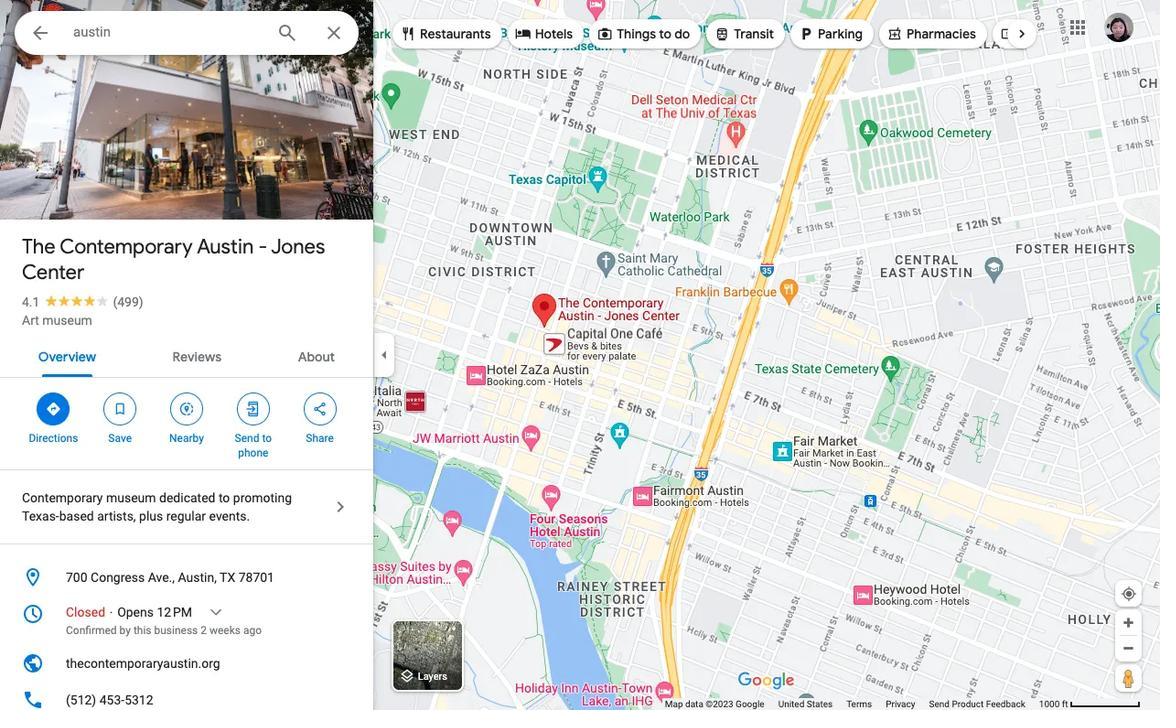 Task type: describe. For each thing, give the bounding box(es) containing it.
share
[[306, 432, 334, 445]]

information for the contemporary austin - jones center region
[[0, 559, 373, 710]]

promoting
[[233, 491, 292, 505]]

united states
[[779, 699, 833, 709]]

art museum
[[22, 313, 92, 328]]

⋅
[[108, 605, 114, 620]]

privacy
[[886, 699, 916, 709]]

pharmacies
[[907, 26, 977, 42]]

art
[[22, 313, 39, 328]]

none field inside austin field
[[73, 21, 262, 43]]

reviews
[[173, 349, 222, 365]]


[[400, 23, 417, 43]]

this
[[134, 624, 152, 637]]

the contemporary austin - jones center
[[22, 234, 325, 286]]

privacy button
[[886, 698, 916, 710]]

453-
[[99, 693, 125, 708]]

 things to do
[[597, 23, 690, 43]]


[[45, 399, 62, 419]]

actions for the contemporary austin - jones center region
[[0, 378, 373, 470]]

texas-
[[22, 509, 59, 524]]

ago
[[243, 624, 262, 637]]

2
[[201, 624, 207, 637]]


[[714, 23, 731, 43]]

overview button
[[24, 333, 111, 377]]

700 congress ave., austin, tx 78701
[[66, 570, 275, 585]]

4.1 stars image
[[40, 295, 113, 307]]

available search options for this area region
[[379, 12, 1064, 56]]

show your location image
[[1121, 586, 1138, 602]]


[[112, 399, 128, 419]]


[[887, 23, 903, 43]]

 pharmacies
[[887, 23, 977, 43]]

 button
[[15, 11, 66, 59]]

confirmed
[[66, 624, 117, 637]]

(512) 453-5312
[[66, 693, 153, 708]]

hotels
[[535, 26, 573, 42]]

based
[[59, 509, 94, 524]]

regular
[[166, 509, 206, 524]]

thecontemporaryaustin.org
[[66, 656, 220, 671]]

google account: michele murakami  
(michele.murakami@adept.ai) image
[[1105, 12, 1134, 42]]

1000
[[1040, 699, 1060, 709]]

(512)
[[66, 693, 96, 708]]

-
[[259, 234, 267, 260]]

museum for art
[[42, 313, 92, 328]]

map
[[665, 699, 683, 709]]

museum for contemporary
[[106, 491, 156, 505]]

directions
[[29, 432, 78, 445]]


[[798, 23, 815, 43]]

send product feedback
[[930, 699, 1026, 709]]

confirmed by this business 2 weeks ago
[[66, 624, 262, 637]]

12 pm
[[157, 605, 192, 620]]

things
[[617, 26, 656, 42]]


[[1000, 23, 1017, 43]]

700 congress ave., austin, tx 78701 button
[[0, 559, 373, 596]]

feedback
[[987, 699, 1026, 709]]

1000 ft button
[[1040, 699, 1142, 709]]

700
[[66, 570, 88, 585]]

1,256
[[47, 181, 82, 199]]

send product feedback button
[[930, 698, 1026, 710]]

hours image
[[22, 603, 44, 625]]

plus
[[139, 509, 163, 524]]

art museum button
[[22, 311, 92, 330]]

contemporary museum dedicated to promoting texas-based artists, plus regular events.
[[22, 491, 292, 524]]

map data ©2023 google
[[665, 699, 765, 709]]

to inside send to phone
[[262, 432, 272, 445]]

artists,
[[97, 509, 136, 524]]

data
[[686, 699, 704, 709]]

austin
[[197, 234, 254, 260]]

send to phone
[[235, 432, 272, 460]]

restaurants
[[420, 26, 491, 42]]

closed ⋅ opens 12 pm
[[66, 605, 192, 620]]

about
[[298, 349, 335, 365]]

send for send product feedback
[[930, 699, 950, 709]]

contemporary inside 'contemporary museum dedicated to promoting texas-based artists, plus regular events.'
[[22, 491, 103, 505]]

united states button
[[779, 698, 833, 710]]

austin,
[[178, 570, 217, 585]]



Task type: vqa. For each thing, say whether or not it's contained in the screenshot.
Collapse Side Panel icon
yes



Task type: locate. For each thing, give the bounding box(es) containing it.
reviews button
[[158, 333, 236, 377]]

transit
[[734, 26, 775, 42]]

78701
[[239, 570, 275, 585]]

product
[[952, 699, 984, 709]]

congress
[[91, 570, 145, 585]]

0 horizontal spatial museum
[[42, 313, 92, 328]]

contemporary museum dedicated to promoting texas-based artists, plus regular events. button
[[0, 471, 373, 544]]

0 vertical spatial send
[[235, 432, 259, 445]]

photo of the contemporary austin - jones center image
[[0, 0, 373, 234]]

museum inside button
[[42, 313, 92, 328]]

0 vertical spatial contemporary
[[60, 234, 193, 260]]

 parking
[[798, 23, 863, 43]]

zoom in image
[[1122, 616, 1136, 630]]

tab list inside google maps element
[[0, 333, 373, 377]]

google maps element
[[0, 0, 1161, 710]]

photos
[[86, 181, 131, 199]]

send
[[235, 432, 259, 445], [930, 699, 950, 709]]

museum inside 'contemporary museum dedicated to promoting texas-based artists, plus regular events.'
[[106, 491, 156, 505]]

2 horizontal spatial to
[[659, 26, 672, 42]]

tx
[[220, 570, 235, 585]]

0 vertical spatial to
[[659, 26, 672, 42]]

about button
[[283, 333, 350, 377]]

1 horizontal spatial send
[[930, 699, 950, 709]]

0 horizontal spatial send
[[235, 432, 259, 445]]

contemporary up based
[[22, 491, 103, 505]]

save
[[108, 432, 132, 445]]

 search field
[[15, 11, 359, 59]]

0 horizontal spatial to
[[219, 491, 230, 505]]

by
[[120, 624, 131, 637]]

send up the phone
[[235, 432, 259, 445]]

©2023
[[706, 699, 734, 709]]

tab list containing overview
[[0, 333, 373, 377]]

1 vertical spatial museum
[[106, 491, 156, 505]]

None field
[[73, 21, 262, 43]]

the
[[22, 234, 56, 260]]

4.1
[[22, 295, 40, 309]]

 atms
[[1000, 23, 1054, 43]]

to inside  things to do
[[659, 26, 672, 42]]

send inside send product feedback button
[[930, 699, 950, 709]]

 transit
[[714, 23, 775, 43]]

next page image
[[1014, 26, 1031, 42]]

to left do
[[659, 26, 672, 42]]

dedicated
[[159, 491, 216, 505]]

weeks
[[210, 624, 241, 637]]

tab list
[[0, 333, 373, 377]]

united
[[779, 699, 805, 709]]

states
[[807, 699, 833, 709]]

1 vertical spatial to
[[262, 432, 272, 445]]

to up events.
[[219, 491, 230, 505]]

1 horizontal spatial to
[[262, 432, 272, 445]]

ave.,
[[148, 570, 175, 585]]

closed
[[66, 605, 105, 620]]

send for send to phone
[[235, 432, 259, 445]]

do
[[675, 26, 690, 42]]


[[245, 399, 262, 419]]

footer
[[665, 698, 1040, 710]]

phone
[[238, 447, 269, 460]]

footer containing map data ©2023 google
[[665, 698, 1040, 710]]

contemporary up '(499)'
[[60, 234, 193, 260]]

atms
[[1021, 26, 1054, 42]]

0 vertical spatial museum
[[42, 313, 92, 328]]

zoom out image
[[1122, 642, 1136, 655]]

opens
[[117, 605, 154, 620]]

5312
[[125, 693, 153, 708]]


[[312, 399, 328, 419]]

1 vertical spatial contemporary
[[22, 491, 103, 505]]

parking
[[818, 26, 863, 42]]

museum down 4.1 stars image
[[42, 313, 92, 328]]

jones
[[271, 234, 325, 260]]

 restaurants
[[400, 23, 491, 43]]

1 horizontal spatial museum
[[106, 491, 156, 505]]

1,256 photos
[[47, 181, 131, 199]]

1,256 photos button
[[14, 174, 139, 206]]

to
[[659, 26, 672, 42], [262, 432, 272, 445], [219, 491, 230, 505]]

send inside send to phone
[[235, 432, 259, 445]]

contemporary inside the contemporary austin - jones center
[[60, 234, 193, 260]]

business
[[154, 624, 198, 637]]

contemporary
[[60, 234, 193, 260], [22, 491, 103, 505]]

the contemporary austin - jones center main content
[[0, 0, 373, 710]]

(512) 453-5312 button
[[0, 682, 373, 710]]


[[515, 23, 532, 43]]

thecontemporaryaustin.org link
[[0, 645, 373, 682]]


[[29, 20, 51, 46]]

 hotels
[[515, 23, 573, 43]]

ft
[[1063, 699, 1069, 709]]

1000 ft
[[1040, 699, 1069, 709]]

overview
[[38, 349, 96, 365]]


[[597, 23, 613, 43]]

1 vertical spatial send
[[930, 699, 950, 709]]

footer inside google maps element
[[665, 698, 1040, 710]]

2 vertical spatial to
[[219, 491, 230, 505]]

terms
[[847, 699, 873, 709]]

austin field
[[15, 11, 359, 55]]

museum
[[42, 313, 92, 328], [106, 491, 156, 505]]

show open hours for the week image
[[208, 604, 224, 621]]

499 reviews element
[[113, 295, 143, 309]]

layers
[[418, 671, 448, 683]]

to inside 'contemporary museum dedicated to promoting texas-based artists, plus regular events.'
[[219, 491, 230, 505]]

send left product
[[930, 699, 950, 709]]

events.
[[209, 509, 250, 524]]

collapse side panel image
[[374, 345, 395, 365]]

(499)
[[113, 295, 143, 309]]


[[178, 399, 195, 419]]

nearby
[[169, 432, 204, 445]]

show street view coverage image
[[1116, 665, 1142, 692]]

to up the phone
[[262, 432, 272, 445]]

museum up artists,
[[106, 491, 156, 505]]



